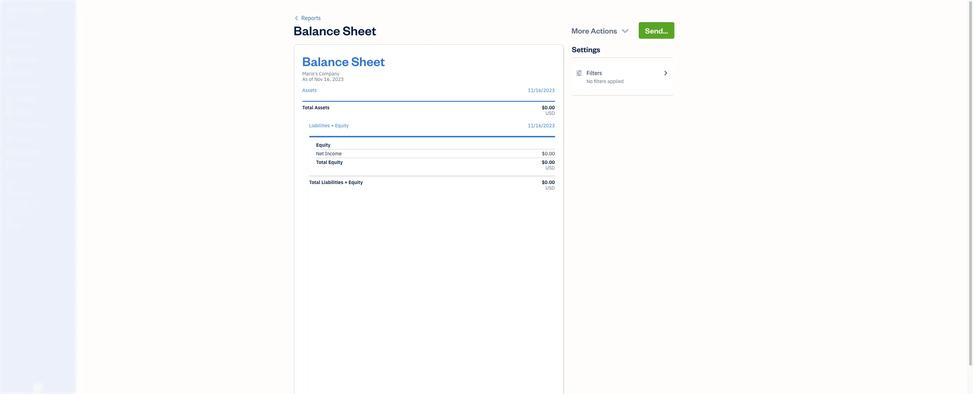 Task type: describe. For each thing, give the bounding box(es) containing it.
net
[[316, 151, 324, 157]]

no
[[587, 78, 593, 85]]

2023
[[332, 76, 344, 82]]

balance for balance sheet
[[294, 22, 340, 38]]

$0.00 for total
[[542, 159, 555, 166]]

liabilities + equity
[[309, 123, 349, 129]]

owner
[[6, 14, 18, 19]]

more
[[572, 26, 590, 35]]

more actions button
[[566, 22, 637, 39]]

maria's company owner
[[6, 6, 49, 19]]

total for total liabilities + equity
[[309, 179, 321, 186]]

net income
[[316, 151, 342, 157]]

total for total equity
[[316, 159, 328, 166]]

chart image
[[5, 149, 13, 156]]

settings image
[[5, 224, 74, 229]]

main element
[[0, 0, 94, 395]]

no filters applied
[[587, 78, 624, 85]]

as
[[303, 76, 308, 82]]

reports
[[302, 15, 321, 21]]

expense image
[[5, 96, 13, 103]]

usd for total assets
[[546, 110, 555, 116]]

nov
[[315, 76, 323, 82]]

of
[[309, 76, 313, 82]]

timer image
[[5, 122, 13, 129]]

reports button
[[294, 14, 321, 22]]

2 usd from the top
[[546, 165, 555, 171]]

total liabilities + equity
[[309, 179, 363, 186]]

team members image
[[5, 190, 74, 196]]

client image
[[5, 43, 13, 50]]

estimate image
[[5, 56, 13, 63]]

total for total assets
[[303, 105, 314, 111]]

bank connections image
[[5, 213, 74, 218]]

invoice image
[[5, 70, 13, 77]]

chevronright image
[[663, 69, 669, 77]]

0 vertical spatial liabilities
[[309, 123, 330, 129]]

total equity
[[316, 159, 343, 166]]

1 vertical spatial +
[[345, 179, 348, 186]]

$0.00 usd for total assets
[[542, 105, 555, 116]]



Task type: locate. For each thing, give the bounding box(es) containing it.
0 vertical spatial $0.00 usd
[[542, 105, 555, 116]]

11/16/2023 for usd
[[528, 87, 555, 94]]

1 vertical spatial liabilities
[[322, 179, 344, 186]]

report image
[[5, 162, 13, 169]]

0 vertical spatial assets
[[303, 87, 317, 94]]

0 vertical spatial company
[[25, 6, 49, 13]]

1 vertical spatial usd
[[546, 165, 555, 171]]

balance sheet maria's company as of nov 16, 2023
[[303, 53, 385, 82]]

filters
[[587, 70, 603, 77]]

company inside maria's company owner
[[25, 6, 49, 13]]

balance down reports
[[294, 22, 340, 38]]

balance sheet
[[294, 22, 377, 38]]

2 11/16/2023 from the top
[[528, 123, 555, 129]]

0 vertical spatial balance
[[294, 22, 340, 38]]

1 usd from the top
[[546, 110, 555, 116]]

2 $0.00 usd from the top
[[542, 159, 555, 171]]

sheet for balance sheet maria's company as of nov 16, 2023
[[352, 53, 385, 69]]

1 vertical spatial $0.00 usd
[[542, 159, 555, 171]]

3 usd from the top
[[546, 185, 555, 191]]

sheet inside balance sheet maria's company as of nov 16, 2023
[[352, 53, 385, 69]]

freshbooks image
[[33, 383, 44, 392]]

+
[[331, 123, 334, 129], [345, 179, 348, 186]]

0 horizontal spatial maria's
[[6, 6, 24, 13]]

maria's up 'owner'
[[6, 6, 24, 13]]

company inside balance sheet maria's company as of nov 16, 2023
[[319, 71, 340, 77]]

1 vertical spatial 11/16/2023
[[528, 123, 555, 129]]

settings image
[[577, 69, 583, 77]]

$0.00 for total assets
[[542, 105, 555, 111]]

11/16/2023 for $0.00
[[528, 123, 555, 129]]

usd for total liabilities + equity
[[546, 185, 555, 191]]

liabilities down total equity
[[322, 179, 344, 186]]

maria's left 16,
[[303, 71, 318, 77]]

money image
[[5, 135, 13, 142]]

balance
[[294, 22, 340, 38], [303, 53, 349, 69]]

total
[[303, 105, 314, 111], [316, 159, 328, 166], [309, 179, 321, 186]]

0 vertical spatial +
[[331, 123, 334, 129]]

$0.00
[[542, 105, 555, 111], [542, 151, 555, 157], [542, 159, 555, 166], [542, 179, 555, 186]]

1 vertical spatial sheet
[[352, 53, 385, 69]]

$0.00 for total liabilities + equity
[[542, 179, 555, 186]]

maria's inside balance sheet maria's company as of nov 16, 2023
[[303, 71, 318, 77]]

1 vertical spatial company
[[319, 71, 340, 77]]

payment image
[[5, 83, 13, 90]]

project image
[[5, 109, 13, 116]]

3 $0.00 usd from the top
[[542, 179, 555, 191]]

filters
[[594, 78, 607, 85]]

liabilities down total assets
[[309, 123, 330, 129]]

1 horizontal spatial +
[[345, 179, 348, 186]]

applied
[[608, 78, 624, 85]]

total down net
[[316, 159, 328, 166]]

maria's inside maria's company owner
[[6, 6, 24, 13]]

0 vertical spatial maria's
[[6, 6, 24, 13]]

total up liabilities + equity
[[303, 105, 314, 111]]

company
[[25, 6, 49, 13], [319, 71, 340, 77]]

total down total equity
[[309, 179, 321, 186]]

total assets
[[303, 105, 330, 111]]

items and services image
[[5, 202, 74, 207]]

dashboard image
[[5, 30, 13, 37]]

liabilities
[[309, 123, 330, 129], [322, 179, 344, 186]]

assets up liabilities + equity
[[315, 105, 330, 111]]

0 horizontal spatial +
[[331, 123, 334, 129]]

0 vertical spatial usd
[[546, 110, 555, 116]]

send…
[[646, 26, 669, 35]]

assets
[[303, 87, 317, 94], [315, 105, 330, 111]]

1 vertical spatial balance
[[303, 53, 349, 69]]

balance for balance sheet maria's company as of nov 16, 2023
[[303, 53, 349, 69]]

2 vertical spatial total
[[309, 179, 321, 186]]

1 horizontal spatial company
[[319, 71, 340, 77]]

send… button
[[639, 22, 675, 39]]

settings
[[572, 44, 601, 54]]

maria's
[[6, 6, 24, 13], [303, 71, 318, 77]]

$0.00 usd
[[542, 105, 555, 116], [542, 159, 555, 171], [542, 179, 555, 191]]

sheet for balance sheet
[[343, 22, 377, 38]]

assets down of on the top
[[303, 87, 317, 94]]

16,
[[324, 76, 331, 82]]

actions
[[591, 26, 618, 35]]

1 vertical spatial maria's
[[303, 71, 318, 77]]

balance inside balance sheet maria's company as of nov 16, 2023
[[303, 53, 349, 69]]

chevronleft image
[[294, 14, 300, 22]]

income
[[325, 151, 342, 157]]

0 vertical spatial 11/16/2023
[[528, 87, 555, 94]]

chevrondown image
[[621, 26, 630, 35]]

0 vertical spatial total
[[303, 105, 314, 111]]

1 11/16/2023 from the top
[[528, 87, 555, 94]]

0 horizontal spatial company
[[25, 6, 49, 13]]

$0.00 usd for total liabilities + equity
[[542, 179, 555, 191]]

equity
[[335, 123, 349, 129], [316, 142, 331, 148], [329, 159, 343, 166], [349, 179, 363, 186]]

more actions
[[572, 26, 618, 35]]

usd
[[546, 110, 555, 116], [546, 165, 555, 171], [546, 185, 555, 191]]

1 horizontal spatial maria's
[[303, 71, 318, 77]]

sheet
[[343, 22, 377, 38], [352, 53, 385, 69]]

2 vertical spatial $0.00 usd
[[542, 179, 555, 191]]

1 vertical spatial assets
[[315, 105, 330, 111]]

2 vertical spatial usd
[[546, 185, 555, 191]]

0 vertical spatial sheet
[[343, 22, 377, 38]]

1 vertical spatial total
[[316, 159, 328, 166]]

apps image
[[5, 179, 74, 185]]

11/16/2023
[[528, 87, 555, 94], [528, 123, 555, 129]]

1 $0.00 usd from the top
[[542, 105, 555, 116]]

balance up 16,
[[303, 53, 349, 69]]



Task type: vqa. For each thing, say whether or not it's contained in the screenshot.
team
no



